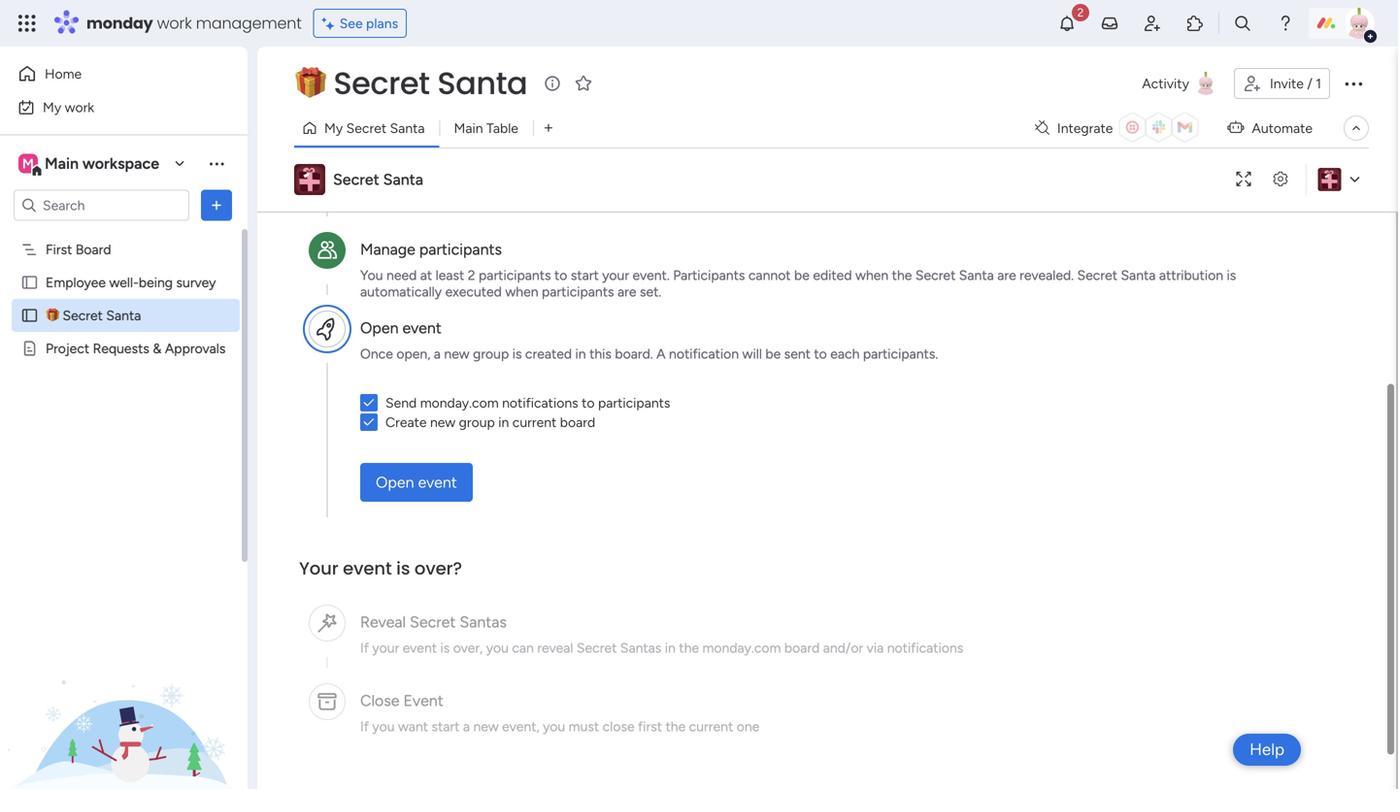 Task type: describe. For each thing, give the bounding box(es) containing it.
my work button
[[12, 92, 209, 123]]

secret down the employee
[[63, 307, 103, 324]]

help button
[[1234, 734, 1302, 766]]

integrate
[[1058, 120, 1114, 136]]

survey
[[176, 274, 216, 291]]

public board image for 🎁 secret santa
[[20, 306, 39, 325]]

main table button
[[440, 113, 533, 144]]

&
[[153, 340, 162, 357]]

my secret santa
[[324, 120, 425, 136]]

monday work management
[[86, 12, 302, 34]]

employee well-being survey
[[46, 274, 216, 291]]

home
[[45, 66, 82, 82]]

workspace options image
[[207, 154, 226, 173]]

inbox image
[[1101, 14, 1120, 33]]

being
[[139, 274, 173, 291]]

Search in workspace field
[[41, 194, 162, 217]]

home button
[[12, 58, 209, 89]]

options image
[[207, 196, 226, 215]]

my for my secret santa
[[324, 120, 343, 136]]

1 horizontal spatial 🎁
[[295, 62, 326, 105]]

approvals
[[165, 340, 226, 357]]

notifications image
[[1058, 14, 1077, 33]]

collapse board header image
[[1349, 120, 1365, 136]]

🎁 Secret Santa field
[[290, 62, 533, 105]]

search everything image
[[1234, 14, 1253, 33]]

add to favorites image
[[574, 73, 594, 93]]

santa up main table button
[[437, 62, 528, 105]]

help
[[1250, 740, 1285, 760]]

see plans
[[340, 15, 398, 32]]

invite / 1
[[1271, 75, 1322, 92]]

monday
[[86, 12, 153, 34]]

table
[[487, 120, 519, 136]]

see plans button
[[313, 9, 407, 38]]

open full screen image
[[1229, 172, 1260, 187]]

/
[[1308, 75, 1313, 92]]

work for my
[[65, 99, 94, 116]]

secret inside button
[[346, 120, 387, 136]]

public board image for employee well-being survey
[[20, 273, 39, 292]]

work for monday
[[157, 12, 192, 34]]

🎁 inside list box
[[46, 307, 59, 324]]

secret up my secret santa
[[333, 62, 430, 105]]

options image
[[1342, 72, 1366, 95]]

project
[[46, 340, 90, 357]]

project requests & approvals
[[46, 340, 226, 357]]

settings image
[[1266, 172, 1297, 187]]

see
[[340, 15, 363, 32]]

automate
[[1253, 120, 1313, 136]]

my for my work
[[43, 99, 61, 116]]

well-
[[109, 274, 139, 291]]



Task type: locate. For each thing, give the bounding box(es) containing it.
0 horizontal spatial 🎁
[[46, 307, 59, 324]]

0 vertical spatial work
[[157, 12, 192, 34]]

plans
[[366, 15, 398, 32]]

🎁 secret santa up my secret santa
[[295, 62, 528, 105]]

secret santa
[[333, 170, 424, 189]]

1 public board image from the top
[[20, 273, 39, 292]]

add view image
[[545, 121, 553, 135]]

first
[[46, 241, 72, 258]]

invite / 1 button
[[1235, 68, 1331, 99]]

🎁 up my secret santa button
[[295, 62, 326, 105]]

activity button
[[1135, 68, 1227, 99]]

0 vertical spatial main
[[454, 120, 483, 136]]

2 image
[[1072, 1, 1090, 23]]

santa down well-
[[106, 307, 141, 324]]

workspace
[[82, 154, 159, 173]]

activity
[[1143, 75, 1190, 92]]

1 vertical spatial main
[[45, 154, 79, 173]]

0 horizontal spatial work
[[65, 99, 94, 116]]

santa down 🎁 secret santa field
[[390, 120, 425, 136]]

list box
[[0, 229, 248, 628]]

main inside workspace selection 'element'
[[45, 154, 79, 173]]

1 vertical spatial 🎁
[[46, 307, 59, 324]]

workspace selection element
[[18, 152, 162, 177]]

list box containing first board
[[0, 229, 248, 628]]

1 horizontal spatial my
[[324, 120, 343, 136]]

management
[[196, 12, 302, 34]]

santa inside list box
[[106, 307, 141, 324]]

apps image
[[1186, 14, 1205, 33]]

0 vertical spatial public board image
[[20, 273, 39, 292]]

main for main workspace
[[45, 154, 79, 173]]

0 vertical spatial 🎁
[[295, 62, 326, 105]]

1 horizontal spatial 🎁 secret santa
[[295, 62, 528, 105]]

my secret santa button
[[294, 113, 440, 144]]

secret
[[333, 62, 430, 105], [346, 120, 387, 136], [333, 170, 380, 189], [63, 307, 103, 324]]

invite members image
[[1143, 14, 1163, 33]]

0 horizontal spatial main
[[45, 154, 79, 173]]

ruby anderson image
[[1344, 8, 1375, 39]]

main
[[454, 120, 483, 136], [45, 154, 79, 173]]

🎁 up project
[[46, 307, 59, 324]]

0 horizontal spatial my
[[43, 99, 61, 116]]

workspace image
[[18, 153, 38, 174]]

secret down my secret santa button
[[333, 170, 380, 189]]

lottie animation element
[[0, 594, 248, 790]]

santa
[[437, 62, 528, 105], [390, 120, 425, 136], [383, 170, 424, 189], [106, 307, 141, 324]]

select product image
[[17, 14, 37, 33]]

secret up secret santa
[[346, 120, 387, 136]]

show board description image
[[541, 74, 565, 93]]

my inside button
[[43, 99, 61, 116]]

santa down my secret santa
[[383, 170, 424, 189]]

work right monday
[[157, 12, 192, 34]]

0 horizontal spatial 🎁 secret santa
[[46, 307, 141, 324]]

main left table
[[454, 120, 483, 136]]

my work
[[43, 99, 94, 116]]

1 vertical spatial work
[[65, 99, 94, 116]]

board
[[76, 241, 111, 258]]

my up secret santa
[[324, 120, 343, 136]]

1 vertical spatial 🎁 secret santa
[[46, 307, 141, 324]]

invite
[[1271, 75, 1304, 92]]

work
[[157, 12, 192, 34], [65, 99, 94, 116]]

1 horizontal spatial main
[[454, 120, 483, 136]]

option
[[0, 232, 248, 236]]

1 horizontal spatial work
[[157, 12, 192, 34]]

🎁 secret santa down the employee
[[46, 307, 141, 324]]

main table
[[454, 120, 519, 136]]

requests
[[93, 340, 149, 357]]

1 vertical spatial my
[[324, 120, 343, 136]]

public board image
[[20, 273, 39, 292], [20, 306, 39, 325]]

my inside button
[[324, 120, 343, 136]]

2 public board image from the top
[[20, 306, 39, 325]]

work inside button
[[65, 99, 94, 116]]

m
[[22, 155, 34, 172]]

main inside button
[[454, 120, 483, 136]]

main right the workspace icon on the top
[[45, 154, 79, 173]]

lottie animation image
[[0, 594, 248, 790]]

first board
[[46, 241, 111, 258]]

0 vertical spatial 🎁 secret santa
[[295, 62, 528, 105]]

🎁
[[295, 62, 326, 105], [46, 307, 59, 324]]

1 vertical spatial public board image
[[20, 306, 39, 325]]

🎁 secret santa
[[295, 62, 528, 105], [46, 307, 141, 324]]

work down home
[[65, 99, 94, 116]]

1
[[1316, 75, 1322, 92]]

my down home
[[43, 99, 61, 116]]

employee
[[46, 274, 106, 291]]

help image
[[1276, 14, 1296, 33]]

my
[[43, 99, 61, 116], [324, 120, 343, 136]]

0 vertical spatial my
[[43, 99, 61, 116]]

main for main table
[[454, 120, 483, 136]]

dapulse integrations image
[[1035, 121, 1050, 136]]

santa inside button
[[390, 120, 425, 136]]

main workspace
[[45, 154, 159, 173]]

autopilot image
[[1228, 115, 1245, 140]]



Task type: vqa. For each thing, say whether or not it's contained in the screenshot.
QUICK SEARCH RESULTS list box
no



